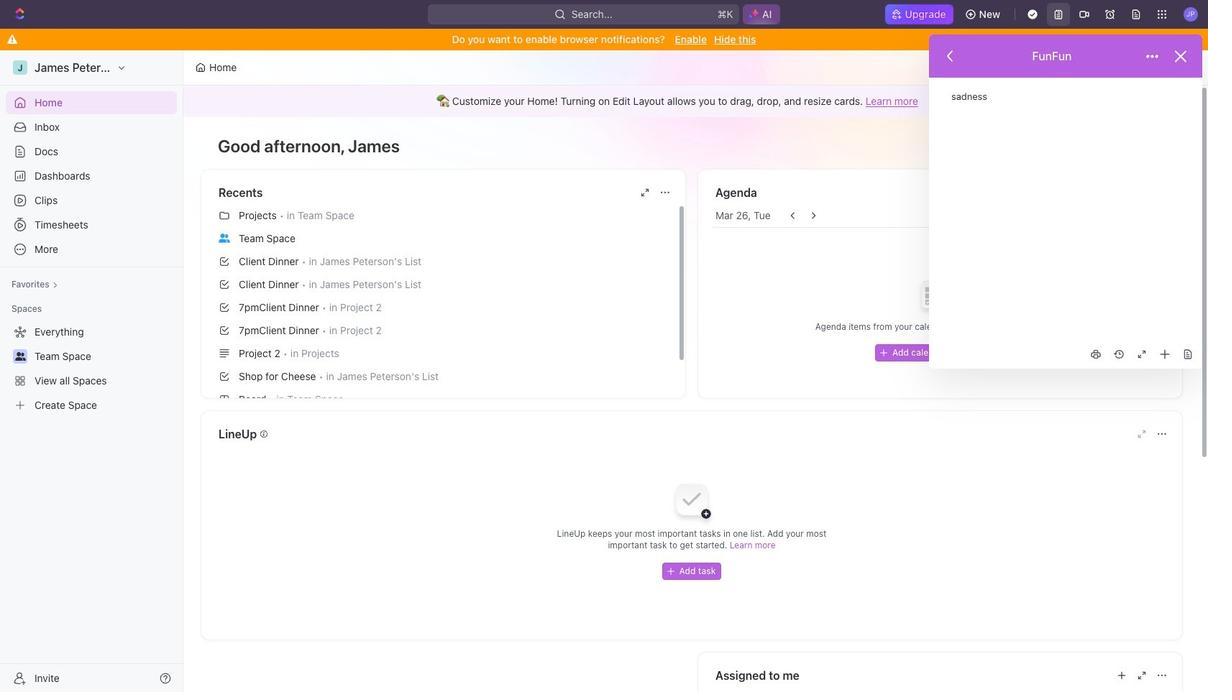Task type: vqa. For each thing, say whether or not it's contained in the screenshot.
user group image in Sidebar navigation
yes



Task type: locate. For each thing, give the bounding box(es) containing it.
user group image
[[219, 234, 230, 243], [15, 352, 26, 361]]

tree
[[6, 321, 177, 417]]

1 horizontal spatial user group image
[[219, 234, 230, 243]]

sidebar navigation
[[0, 50, 186, 692]]

1 vertical spatial user group image
[[15, 352, 26, 361]]

james peterson's workspace, , element
[[13, 60, 27, 75]]

0 vertical spatial user group image
[[219, 234, 230, 243]]

0 horizontal spatial user group image
[[15, 352, 26, 361]]



Task type: describe. For each thing, give the bounding box(es) containing it.
tree inside sidebar navigation
[[6, 321, 177, 417]]

user group image inside tree
[[15, 352, 26, 361]]



